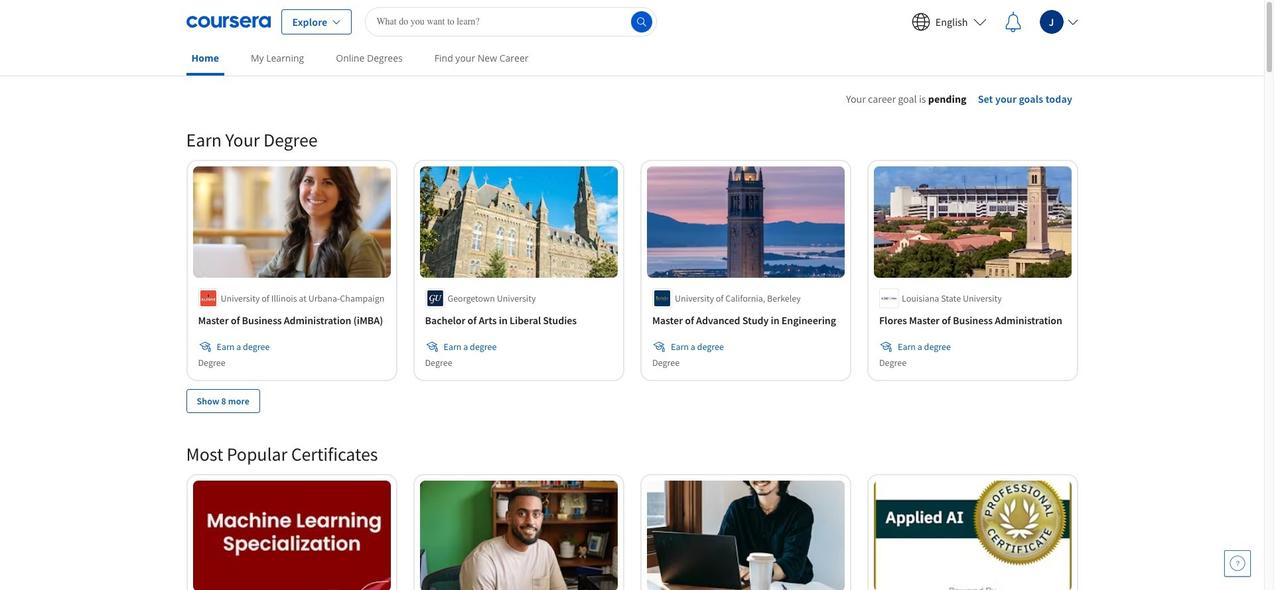 Task type: vqa. For each thing, say whether or not it's contained in the screenshot.
THE WHAT DO YOU WANT TO LEARN? Text Box
yes



Task type: locate. For each thing, give the bounding box(es) containing it.
help center image
[[1230, 556, 1246, 572]]

region
[[791, 110, 1222, 241]]

What do you want to learn? text field
[[365, 7, 657, 36]]

None search field
[[365, 7, 657, 36]]

most popular certificates collection element
[[178, 421, 1086, 591]]

earn your degree collection element
[[178, 107, 1086, 435]]

coursera image
[[186, 11, 271, 32]]



